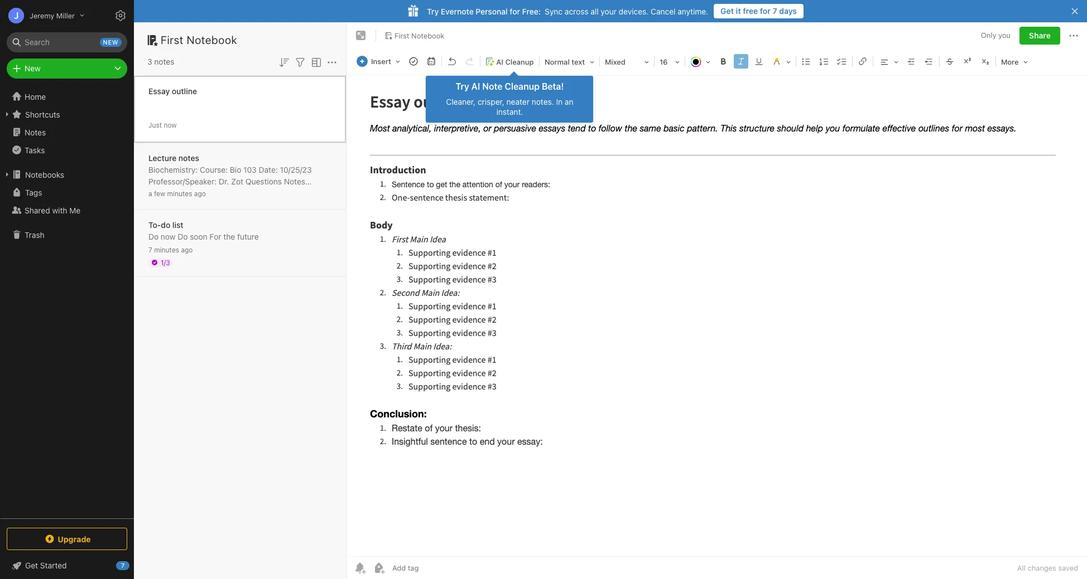 Task type: locate. For each thing, give the bounding box(es) containing it.
evernote
[[441, 6, 474, 16]]

try inside try ai note cleanup beta! cleaner, crisper, neater notes. in an instant.
[[456, 81, 469, 92]]

for for free:
[[510, 6, 520, 16]]

0 vertical spatial ago
[[194, 189, 206, 198]]

notebook
[[411, 31, 444, 40], [187, 33, 237, 46]]

1 horizontal spatial notebook
[[411, 31, 444, 40]]

superscript image
[[960, 54, 975, 69]]

try for ai
[[456, 81, 469, 92]]

cleanup
[[505, 57, 534, 66], [505, 81, 540, 92]]

essay
[[148, 86, 170, 96]]

None search field
[[15, 32, 119, 52]]

tasks button
[[0, 141, 133, 159]]

for left free: at left
[[510, 6, 520, 16]]

first notebook up task image
[[395, 31, 444, 40]]

outline
[[172, 86, 197, 96]]

ai inside try ai note cleanup beta! cleaner, crisper, neater notes. in an instant.
[[471, 81, 480, 92]]

0 vertical spatial cleanup
[[505, 57, 534, 66]]

ai inside button
[[496, 57, 503, 66]]

with
[[52, 206, 67, 215]]

for inside button
[[760, 6, 771, 16]]

0 vertical spatial now
[[164, 121, 177, 129]]

summary
[[148, 188, 183, 198]]

1 horizontal spatial try
[[456, 81, 469, 92]]

0 vertical spatial ai
[[496, 57, 503, 66]]

home link
[[0, 88, 134, 105]]

do down to- in the top left of the page
[[148, 232, 159, 241]]

1 vertical spatial cleanup
[[505, 81, 540, 92]]

date:
[[259, 165, 278, 174]]

get it free for 7 days
[[721, 6, 797, 16]]

course: bio
[[200, 165, 241, 174]]

cleanup up neater
[[505, 81, 540, 92]]

0 horizontal spatial ai
[[471, 81, 480, 92]]

just now
[[148, 121, 177, 129]]

first notebook up 3 notes
[[161, 33, 237, 46]]

share button
[[1020, 27, 1060, 45]]

shared with me link
[[0, 201, 133, 219]]

more image
[[997, 54, 1032, 69]]

do down the list
[[178, 232, 188, 241]]

all changes saved
[[1017, 564, 1078, 573]]

notebook inside note list element
[[187, 33, 237, 46]]

ai up note at the top of the page
[[496, 57, 503, 66]]

Search text field
[[15, 32, 119, 52]]

now down do
[[161, 232, 176, 241]]

do
[[148, 232, 159, 241], [178, 232, 188, 241]]

now
[[164, 121, 177, 129], [161, 232, 176, 241]]

first
[[395, 31, 409, 40], [161, 33, 184, 46]]

1 horizontal spatial first
[[395, 31, 409, 40]]

indent image
[[903, 54, 919, 69]]

0 vertical spatial notes
[[154, 57, 174, 66]]

0 vertical spatial 7
[[773, 6, 777, 16]]

0 horizontal spatial first notebook
[[161, 33, 237, 46]]

subscript image
[[978, 54, 993, 69]]

7 inside note list element
[[148, 246, 152, 254]]

1 horizontal spatial 7
[[773, 6, 777, 16]]

ago down soon
[[181, 246, 193, 254]]

notes inside tree
[[25, 128, 46, 137]]

try
[[427, 6, 439, 16], [456, 81, 469, 92]]

1 horizontal spatial first notebook
[[395, 31, 444, 40]]

only you
[[981, 31, 1011, 40]]

notes inside biochemistry: course: bio 103 date: 10/25/23 professor/speaker: dr. zot questions notes summary
[[284, 177, 305, 186]]

0 horizontal spatial first
[[161, 33, 184, 46]]

notebook inside button
[[411, 31, 444, 40]]

1 horizontal spatial for
[[760, 6, 771, 16]]

1 horizontal spatial notes
[[284, 177, 305, 186]]

notes up biochemistry:
[[179, 153, 199, 163]]

for
[[210, 232, 221, 241]]

only
[[981, 31, 996, 40]]

new
[[25, 64, 41, 73]]

1 vertical spatial notes
[[284, 177, 305, 186]]

1 horizontal spatial ai
[[496, 57, 503, 66]]

list
[[172, 220, 183, 230]]

soon
[[190, 232, 207, 241]]

undo image
[[444, 54, 460, 69]]

your
[[601, 6, 617, 16]]

changes
[[1028, 564, 1056, 573]]

now right just
[[164, 121, 177, 129]]

1 vertical spatial 7
[[148, 246, 152, 254]]

notes.
[[532, 97, 554, 107]]

heading level image
[[541, 54, 598, 69]]

0 horizontal spatial ago
[[181, 246, 193, 254]]

do
[[161, 220, 170, 230]]

shared with me
[[25, 206, 81, 215]]

0 horizontal spatial try
[[427, 6, 439, 16]]

trash
[[25, 230, 44, 240]]

first up 3 notes
[[161, 33, 184, 46]]

0 horizontal spatial notes
[[154, 57, 174, 66]]

10/25/23
[[280, 165, 312, 174]]

highlight image
[[768, 54, 795, 69]]

cleanup up try ai note cleanup beta! cleaner, crisper, neater notes. in an instant.
[[505, 57, 534, 66]]

zot
[[231, 177, 243, 186]]

0 horizontal spatial notebook
[[187, 33, 237, 46]]

notes up the tasks
[[25, 128, 46, 137]]

tree
[[0, 88, 134, 518]]

minutes up the 1/3
[[154, 246, 179, 254]]

0 horizontal spatial notes
[[25, 128, 46, 137]]

biochemistry: course: bio 103 date: 10/25/23 professor/speaker: dr. zot questions notes summary
[[148, 165, 312, 198]]

font size image
[[656, 54, 684, 69]]

cleanup inside button
[[505, 57, 534, 66]]

for right free
[[760, 6, 771, 16]]

free
[[743, 6, 758, 16]]

ai
[[496, 57, 503, 66], [471, 81, 480, 92]]

calendar event image
[[424, 54, 439, 69]]

lecture notes
[[148, 153, 199, 163]]

alignment image
[[874, 54, 902, 69]]

minutes down professor/speaker:
[[167, 189, 192, 198]]

font family image
[[601, 54, 653, 69]]

1 do from the left
[[148, 232, 159, 241]]

settings image
[[114, 9, 127, 22]]

ai cleanup
[[496, 57, 534, 66]]

0 vertical spatial try
[[427, 6, 439, 16]]

personal
[[476, 6, 508, 16]]

ago down professor/speaker:
[[194, 189, 206, 198]]

1 horizontal spatial notes
[[179, 153, 199, 163]]

trash link
[[0, 226, 133, 244]]

try evernote personal for free: sync across all your devices. cancel anytime.
[[427, 6, 708, 16]]

underline image
[[751, 54, 767, 69]]

outdent image
[[921, 54, 937, 69]]

bold image
[[715, 54, 731, 69]]

1 for from the left
[[760, 6, 771, 16]]

notes down '10/25/23'
[[284, 177, 305, 186]]

0 horizontal spatial do
[[148, 232, 159, 241]]

cleanup inside try ai note cleanup beta! cleaner, crisper, neater notes. in an instant.
[[505, 81, 540, 92]]

ai cleanup button
[[482, 54, 538, 70]]

first notebook inside button
[[395, 31, 444, 40]]

shared
[[25, 206, 50, 215]]

notes
[[25, 128, 46, 137], [284, 177, 305, 186]]

103
[[243, 165, 257, 174]]

1 vertical spatial now
[[161, 232, 176, 241]]

0 horizontal spatial for
[[510, 6, 520, 16]]

0 horizontal spatial 7
[[148, 246, 152, 254]]

notes for lecture notes
[[179, 153, 199, 163]]

for
[[760, 6, 771, 16], [510, 6, 520, 16]]

try left evernote
[[427, 6, 439, 16]]

first up task image
[[395, 31, 409, 40]]

notes
[[154, 57, 174, 66], [179, 153, 199, 163]]

essay outline
[[148, 86, 197, 96]]

try up cleaner,
[[456, 81, 469, 92]]

shortcuts button
[[0, 105, 133, 123]]

expand note image
[[354, 29, 368, 42]]

1 horizontal spatial do
[[178, 232, 188, 241]]

get it free for 7 days button
[[714, 4, 804, 18]]

1 vertical spatial minutes
[[154, 246, 179, 254]]

expand notebooks image
[[3, 170, 12, 179]]

1 vertical spatial notes
[[179, 153, 199, 163]]

minutes
[[167, 189, 192, 198], [154, 246, 179, 254]]

notes right 3
[[154, 57, 174, 66]]

2 for from the left
[[510, 6, 520, 16]]

insert image
[[354, 54, 404, 69]]

ai left note at the top of the page
[[471, 81, 480, 92]]

biochemistry:
[[148, 165, 198, 174]]

1 vertical spatial try
[[456, 81, 469, 92]]

7 down to- in the top left of the page
[[148, 246, 152, 254]]

0 vertical spatial notes
[[25, 128, 46, 137]]

3
[[147, 57, 152, 66]]

1 vertical spatial ago
[[181, 246, 193, 254]]

7 left days
[[773, 6, 777, 16]]

7 minutes ago
[[148, 246, 193, 254]]

ago
[[194, 189, 206, 198], [181, 246, 193, 254]]

7
[[773, 6, 777, 16], [148, 246, 152, 254]]

1 vertical spatial ai
[[471, 81, 480, 92]]

to-
[[148, 220, 161, 230]]



Task type: vqa. For each thing, say whether or not it's contained in the screenshot.
Search text field
yes



Task type: describe. For each thing, give the bounding box(es) containing it.
upgrade
[[58, 535, 91, 544]]

add tag image
[[372, 562, 386, 575]]

first inside button
[[395, 31, 409, 40]]

few
[[154, 189, 165, 198]]

now inside to-do list do now do soon for the future
[[161, 232, 176, 241]]

italic image
[[733, 54, 749, 69]]

all
[[1017, 564, 1026, 573]]

cleaner,
[[446, 97, 476, 107]]

anytime.
[[678, 6, 708, 16]]

insert link image
[[855, 54, 871, 69]]

get
[[721, 6, 734, 16]]

tree containing home
[[0, 88, 134, 518]]

beta!
[[542, 81, 564, 92]]

a few minutes ago
[[148, 189, 206, 198]]

for for 7
[[760, 6, 771, 16]]

across
[[565, 6, 588, 16]]

try for evernote
[[427, 6, 439, 16]]

home
[[25, 92, 46, 101]]

future
[[237, 232, 259, 241]]

share
[[1029, 31, 1051, 40]]

Note Editor text field
[[347, 76, 1087, 557]]

cancel
[[651, 6, 676, 16]]

tags
[[25, 188, 42, 197]]

note list element
[[134, 22, 347, 580]]

first notebook inside note list element
[[161, 33, 237, 46]]

all
[[591, 6, 599, 16]]

just
[[148, 121, 162, 129]]

1 horizontal spatial ago
[[194, 189, 206, 198]]

me
[[69, 206, 81, 215]]

the
[[223, 232, 235, 241]]

professor/speaker:
[[148, 177, 217, 186]]

0 vertical spatial minutes
[[167, 189, 192, 198]]

2 do from the left
[[178, 232, 188, 241]]

you
[[998, 31, 1011, 40]]

notes for 3 notes
[[154, 57, 174, 66]]

note window element
[[347, 22, 1087, 580]]

days
[[779, 6, 797, 16]]

first inside note list element
[[161, 33, 184, 46]]

notes link
[[0, 123, 133, 141]]

try ai note cleanup beta! cleaner, crisper, neater notes. in an instant.
[[446, 81, 573, 117]]

task image
[[406, 54, 421, 69]]

font color image
[[686, 54, 714, 69]]

1/3
[[161, 259, 170, 267]]

checklist image
[[834, 54, 850, 69]]

neater
[[507, 97, 530, 107]]

an
[[565, 97, 573, 107]]

sync
[[545, 6, 563, 16]]

notebooks link
[[0, 166, 133, 184]]

to-do list do now do soon for the future
[[148, 220, 259, 241]]

instant.
[[496, 107, 523, 117]]

devices.
[[619, 6, 649, 16]]

it
[[736, 6, 741, 16]]

notebooks
[[25, 170, 64, 179]]

shortcuts
[[25, 110, 60, 119]]

first notebook button
[[381, 28, 448, 44]]

lecture
[[148, 153, 176, 163]]

strikethrough image
[[942, 54, 958, 69]]

upgrade button
[[7, 528, 127, 551]]

saved
[[1058, 564, 1078, 573]]

tags button
[[0, 184, 133, 201]]

in
[[556, 97, 563, 107]]

add a reminder image
[[353, 562, 367, 575]]

numbered list image
[[816, 54, 832, 69]]

3 notes
[[147, 57, 174, 66]]

bulleted list image
[[799, 54, 814, 69]]

7 inside button
[[773, 6, 777, 16]]

crisper,
[[478, 97, 504, 107]]

new button
[[7, 59, 127, 79]]

dr.
[[219, 177, 229, 186]]

questions
[[245, 177, 282, 186]]

tasks
[[25, 145, 45, 155]]

free:
[[522, 6, 541, 16]]

a
[[148, 189, 152, 198]]

note
[[482, 81, 503, 92]]



